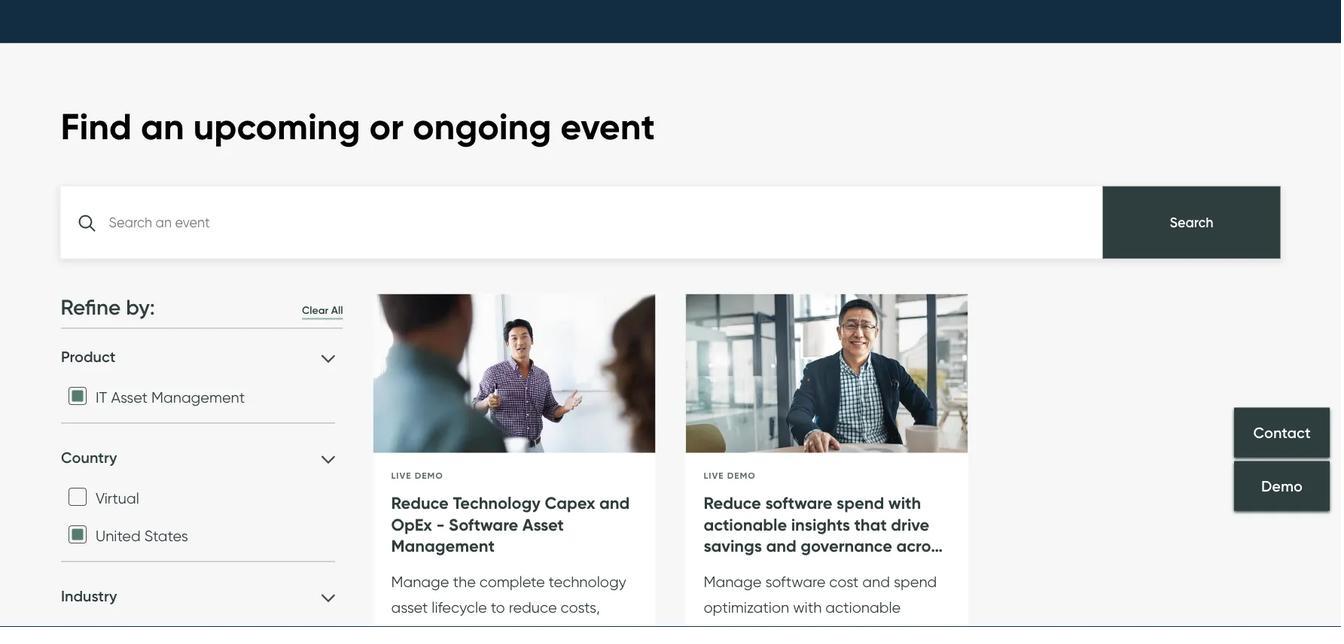 Task type: locate. For each thing, give the bounding box(es) containing it.
reduce for actionable
[[704, 493, 762, 514]]

software
[[766, 493, 833, 514], [766, 573, 826, 591]]

and right capex
[[600, 493, 630, 514]]

refine by:
[[61, 295, 155, 321]]

manage inside manage the complete technology asset lifecycle to reduce costs, mitigate asset risk, and minimi
[[391, 573, 449, 591]]

1 horizontal spatial management
[[391, 536, 495, 557]]

country button
[[61, 448, 335, 468]]

live demo for reduce technology capex and opex - software asset management
[[391, 470, 444, 481]]

1 vertical spatial spend
[[894, 573, 937, 591]]

management
[[151, 389, 245, 407], [391, 536, 495, 557]]

complete
[[480, 573, 545, 591]]

software
[[449, 514, 519, 535]]

1 horizontal spatial live demo
[[704, 470, 756, 481]]

0 vertical spatial insights
[[792, 514, 851, 535]]

1 horizontal spatial manage
[[704, 573, 762, 591]]

spend up that
[[837, 493, 885, 514]]

1 live demo from the left
[[391, 470, 444, 481]]

demo
[[415, 470, 444, 481], [727, 470, 756, 481]]

0 vertical spatial with
[[889, 493, 921, 514]]

and
[[600, 493, 630, 514], [766, 536, 797, 557], [863, 573, 890, 591], [523, 624, 550, 628]]

0 horizontal spatial actionable
[[704, 514, 787, 535]]

states
[[144, 527, 188, 545]]

1 vertical spatial management
[[391, 536, 495, 557]]

manage
[[391, 573, 449, 591], [704, 573, 762, 591]]

live up opex on the left bottom of the page
[[391, 470, 412, 481]]

live demo
[[391, 470, 444, 481], [704, 470, 756, 481]]

None button
[[1103, 187, 1281, 259]]

0 vertical spatial actionable
[[704, 514, 787, 535]]

reduce
[[391, 493, 449, 514], [704, 493, 762, 514]]

1 vertical spatial insights
[[704, 624, 755, 628]]

software left "cost"
[[766, 573, 826, 591]]

that
[[855, 514, 887, 535]]

capex
[[545, 493, 596, 514]]

0 vertical spatial asset
[[391, 598, 428, 617]]

and inside reduce technology capex and opex - software asset management
[[600, 493, 630, 514]]

-
[[436, 514, 445, 535]]

0 vertical spatial software
[[766, 493, 833, 514]]

2 manage from the left
[[704, 573, 762, 591]]

management inside reduce technology capex and opex - software asset management
[[391, 536, 495, 557]]

1 live from the left
[[391, 470, 412, 481]]

0 vertical spatial spend
[[837, 493, 885, 514]]

and up &
[[766, 536, 797, 557]]

insights down optimization at the right bottom of page
[[704, 624, 755, 628]]

united
[[95, 527, 140, 545]]

0 horizontal spatial spend
[[837, 493, 885, 514]]

0 horizontal spatial live demo
[[391, 470, 444, 481]]

live demo up opex on the left bottom of the page
[[391, 470, 444, 481]]

onprem
[[802, 557, 863, 578]]

0 horizontal spatial with
[[793, 598, 822, 617]]

2 reduce from the left
[[704, 493, 762, 514]]

spend
[[837, 493, 885, 514], [894, 573, 937, 591]]

live demo for reduce software spend with actionable insights that drive savings and governance across your saas & onprem licenses
[[704, 470, 756, 481]]

live for reduce technology capex and opex - software asset management
[[391, 470, 412, 481]]

reduce inside reduce technology capex and opex - software asset management
[[391, 493, 449, 514]]

management down -
[[391, 536, 495, 557]]

1 horizontal spatial asset
[[523, 514, 564, 535]]

0 horizontal spatial asset
[[111, 389, 147, 407]]

2 live from the left
[[704, 470, 724, 481]]

cost
[[830, 573, 859, 591]]

actionable up 'savings'
[[704, 514, 787, 535]]

asset right the it
[[111, 389, 147, 407]]

1 vertical spatial asset
[[523, 514, 564, 535]]

technology
[[549, 573, 627, 591]]

1 manage from the left
[[391, 573, 449, 591]]

2 demo from the left
[[727, 470, 756, 481]]

it asset management
[[95, 389, 245, 407]]

0 horizontal spatial manage
[[391, 573, 449, 591]]

0 horizontal spatial reduce
[[391, 493, 449, 514]]

0 horizontal spatial insights
[[704, 624, 755, 628]]

live
[[391, 470, 412, 481], [704, 470, 724, 481]]

opex
[[391, 514, 432, 535]]

asset
[[111, 389, 147, 407], [523, 514, 564, 535]]

0 vertical spatial management
[[151, 389, 245, 407]]

2 live demo from the left
[[704, 470, 756, 481]]

united states
[[95, 527, 188, 545]]

with down &
[[793, 598, 822, 617]]

reduce up 'savings'
[[704, 493, 762, 514]]

drive
[[891, 514, 930, 535]]

1 demo from the left
[[415, 470, 444, 481]]

1 horizontal spatial asset
[[453, 624, 490, 628]]

find an upcoming or ongoing event
[[61, 104, 655, 149]]

actionable down "cost"
[[826, 598, 901, 617]]

virtual option
[[68, 488, 86, 506]]

asset up the "mitigate"
[[391, 598, 428, 617]]

insights
[[792, 514, 851, 535], [704, 624, 755, 628]]

with
[[889, 493, 921, 514], [793, 598, 822, 617]]

manage up the "mitigate"
[[391, 573, 449, 591]]

0 horizontal spatial live
[[391, 470, 412, 481]]

and down reduce
[[523, 624, 550, 628]]

0 horizontal spatial asset
[[391, 598, 428, 617]]

0 horizontal spatial demo
[[415, 470, 444, 481]]

management down product popup button
[[151, 389, 245, 407]]

demo up 'savings'
[[727, 470, 756, 481]]

insights up governance
[[792, 514, 851, 535]]

reduce inside reduce software spend with actionable insights that drive savings and governance across your saas & onprem licenses manage software cost and spend optimization with actionable insights
[[704, 493, 762, 514]]

spend down "across"
[[894, 573, 937, 591]]

1 vertical spatial software
[[766, 573, 826, 591]]

0 vertical spatial asset
[[111, 389, 147, 407]]

reduce up opex on the left bottom of the page
[[391, 493, 449, 514]]

find
[[61, 104, 132, 149]]

asset down lifecycle
[[453, 624, 490, 628]]

lifecycle
[[432, 598, 487, 617]]

risk,
[[493, 624, 519, 628]]

1 horizontal spatial reduce
[[704, 493, 762, 514]]

asset
[[391, 598, 428, 617], [453, 624, 490, 628]]

with up drive
[[889, 493, 921, 514]]

asset down capex
[[523, 514, 564, 535]]

across
[[897, 536, 946, 557]]

1 horizontal spatial live
[[704, 470, 724, 481]]

demo up -
[[415, 470, 444, 481]]

and inside manage the complete technology asset lifecycle to reduce costs, mitigate asset risk, and minimi
[[523, 624, 550, 628]]

refine
[[61, 295, 121, 321]]

actionable
[[704, 514, 787, 535], [826, 598, 901, 617]]

software up governance
[[766, 493, 833, 514]]

1 horizontal spatial demo
[[727, 470, 756, 481]]

live demo up 'savings'
[[704, 470, 756, 481]]

1 vertical spatial actionable
[[826, 598, 901, 617]]

1 reduce from the left
[[391, 493, 449, 514]]

governance
[[801, 536, 893, 557]]

manage up optimization at the right bottom of page
[[704, 573, 762, 591]]

live up 'savings'
[[704, 470, 724, 481]]

country
[[61, 449, 117, 468]]

or
[[369, 104, 404, 149]]



Task type: vqa. For each thing, say whether or not it's contained in the screenshot.
second DEMO from the right
yes



Task type: describe. For each thing, give the bounding box(es) containing it.
event
[[561, 104, 655, 149]]

manage inside reduce software spend with actionable insights that drive savings and governance across your saas & onprem licenses manage software cost and spend optimization with actionable insights
[[704, 573, 762, 591]]

product button
[[61, 347, 335, 367]]

industry
[[61, 587, 117, 606]]

1 horizontal spatial spend
[[894, 573, 937, 591]]

1 vertical spatial with
[[793, 598, 822, 617]]

reduce
[[509, 598, 557, 617]]

&
[[786, 557, 797, 578]]

your
[[704, 557, 738, 578]]

mitigate
[[391, 624, 449, 628]]

an
[[141, 104, 184, 149]]

it
[[95, 389, 107, 407]]

technology
[[453, 493, 541, 514]]

it asset management option
[[68, 387, 86, 405]]

industry button
[[61, 587, 335, 607]]

1 software from the top
[[766, 493, 833, 514]]

2 software from the top
[[766, 573, 826, 591]]

united states option
[[68, 526, 86, 544]]

asset inside reduce technology capex and opex - software asset management
[[523, 514, 564, 535]]

1 horizontal spatial actionable
[[826, 598, 901, 617]]

clear all button
[[302, 302, 343, 320]]

by:
[[126, 295, 155, 321]]

0 horizontal spatial management
[[151, 389, 245, 407]]

ongoing
[[413, 104, 552, 149]]

licenses
[[867, 557, 928, 578]]

Search an event search field
[[61, 187, 1103, 259]]

savings
[[704, 536, 762, 557]]

all
[[331, 304, 343, 317]]

optimization
[[704, 598, 790, 617]]

demo for reduce technology capex and opex - software asset management
[[415, 470, 444, 481]]

clear all
[[302, 304, 343, 317]]

virtual
[[95, 490, 139, 508]]

reduce technology capex and opex - software asset management
[[391, 493, 630, 557]]

costs,
[[561, 598, 600, 617]]

the
[[453, 573, 476, 591]]

product
[[61, 348, 115, 367]]

and right "cost"
[[863, 573, 890, 591]]

1 horizontal spatial with
[[889, 493, 921, 514]]

1 vertical spatial asset
[[453, 624, 490, 628]]

demo for reduce software spend with actionable insights that drive savings and governance across your saas & onprem licenses
[[727, 470, 756, 481]]

reduce for opex
[[391, 493, 449, 514]]

clear
[[302, 304, 329, 317]]

upcoming
[[193, 104, 360, 149]]

reduce software spend with actionable insights that drive savings and governance across your saas & onprem licenses manage software cost and spend optimization with actionable insights
[[704, 493, 946, 628]]

to
[[491, 598, 505, 617]]

live for reduce software spend with actionable insights that drive savings and governance across your saas & onprem licenses
[[704, 470, 724, 481]]

1 horizontal spatial insights
[[792, 514, 851, 535]]

manage the complete technology asset lifecycle to reduce costs, mitigate asset risk, and minimi
[[391, 573, 627, 628]]

saas
[[742, 557, 782, 578]]



